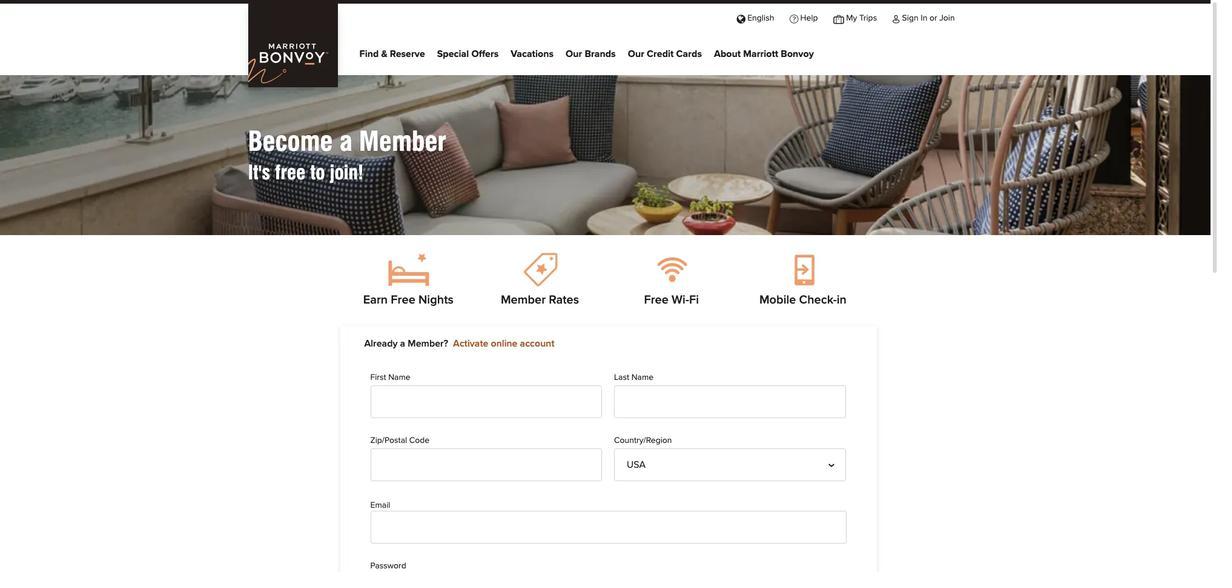 Task type: describe. For each thing, give the bounding box(es) containing it.
activate
[[453, 339, 489, 348]]

in
[[837, 294, 847, 306]]

become a member it's free to join!
[[248, 125, 447, 184]]

usa
[[627, 460, 646, 470]]

free wi-fi
[[644, 294, 699, 306]]

last
[[615, 374, 630, 382]]

special offers link
[[437, 45, 499, 63]]

email
[[371, 501, 391, 510]]

vacations
[[511, 49, 554, 59]]

1 horizontal spatial member
[[501, 294, 546, 306]]

name for last name
[[632, 374, 654, 382]]

our credit cards
[[628, 49, 702, 59]]

Last Name text field
[[615, 386, 846, 418]]

member rates
[[501, 294, 579, 306]]

first name
[[371, 374, 411, 382]]

our brands link
[[566, 45, 616, 63]]

to
[[311, 161, 325, 184]]

english link
[[729, 4, 782, 31]]

1 free from the left
[[391, 294, 416, 306]]

wi-
[[672, 294, 690, 306]]

earn
[[363, 294, 388, 306]]

a for become
[[340, 125, 353, 157]]

&
[[381, 49, 388, 59]]

marriott
[[744, 49, 779, 59]]

name for first name
[[389, 374, 411, 382]]

sign in or join link
[[885, 4, 963, 31]]

find
[[360, 49, 379, 59]]

brands
[[585, 49, 616, 59]]

find & reserve
[[360, 49, 425, 59]]

already a member? activate online account
[[364, 339, 555, 348]]

english
[[748, 14, 775, 22]]

Zip/Postal code text field
[[371, 449, 602, 481]]

help link
[[782, 4, 826, 31]]

First Name text field
[[371, 386, 602, 418]]

mobile
[[760, 294, 797, 306]]

rates
[[549, 294, 579, 306]]

special offers
[[437, 49, 499, 59]]

our brands
[[566, 49, 616, 59]]

my trips link
[[826, 4, 885, 31]]

become
[[248, 125, 333, 157]]

globe image
[[737, 14, 746, 22]]

help image
[[790, 14, 799, 22]]

free
[[275, 161, 306, 184]]

trips
[[860, 14, 878, 22]]

a for already
[[400, 339, 406, 348]]

our for our credit cards
[[628, 49, 645, 59]]

sign
[[903, 14, 919, 22]]

find & reserve link
[[360, 45, 425, 63]]



Task type: locate. For each thing, give the bounding box(es) containing it.
country/region
[[615, 437, 672, 445]]

1 name from the left
[[389, 374, 411, 382]]

0 vertical spatial member
[[359, 125, 447, 157]]

our for our brands
[[566, 49, 583, 59]]

check-
[[800, 294, 837, 306]]

0 horizontal spatial name
[[389, 374, 411, 382]]

free left wi-
[[644, 294, 669, 306]]

about
[[714, 49, 741, 59]]

account
[[520, 339, 555, 348]]

join
[[940, 14, 955, 22]]

my trips
[[847, 14, 878, 22]]

first
[[371, 374, 386, 382]]

a right already
[[400, 339, 406, 348]]

cards
[[677, 49, 702, 59]]

credit
[[647, 49, 674, 59]]

already
[[364, 339, 398, 348]]

0 horizontal spatial member
[[359, 125, 447, 157]]

free right earn
[[391, 294, 416, 306]]

name
[[389, 374, 411, 382], [632, 374, 654, 382]]

reserve
[[390, 49, 425, 59]]

2 name from the left
[[632, 374, 654, 382]]

password
[[371, 562, 406, 570]]

sign in or join
[[903, 14, 955, 22]]

mobile check-in
[[760, 294, 847, 306]]

1 horizontal spatial our
[[628, 49, 645, 59]]

last name
[[615, 374, 654, 382]]

a up join!
[[340, 125, 353, 157]]

online
[[491, 339, 518, 348]]

account image
[[893, 14, 900, 22]]

free
[[391, 294, 416, 306], [644, 294, 669, 306]]

2 our from the left
[[628, 49, 645, 59]]

1 horizontal spatial a
[[400, 339, 406, 348]]

my
[[847, 14, 858, 22]]

our credit cards link
[[628, 45, 702, 63]]

code
[[410, 437, 430, 445]]

or
[[930, 14, 938, 22]]

suitcase image
[[834, 14, 845, 22]]

bonvoy
[[781, 49, 814, 59]]

member
[[359, 125, 447, 157], [501, 294, 546, 306]]

Email text field
[[371, 511, 847, 543]]

offers
[[472, 49, 499, 59]]

our left "brands"
[[566, 49, 583, 59]]

2 free from the left
[[644, 294, 669, 306]]

0 horizontal spatial free
[[391, 294, 416, 306]]

earn free nights
[[363, 294, 454, 306]]

name right the first
[[389, 374, 411, 382]]

join!
[[330, 161, 364, 184]]

in
[[921, 14, 928, 22]]

member inside become a member it's free to join!
[[359, 125, 447, 157]]

a
[[340, 125, 353, 157], [400, 339, 406, 348]]

a inside become a member it's free to join!
[[340, 125, 353, 157]]

it's
[[248, 161, 270, 184]]

1 vertical spatial member
[[501, 294, 546, 306]]

help
[[801, 14, 818, 22]]

1 horizontal spatial name
[[632, 374, 654, 382]]

0 horizontal spatial our
[[566, 49, 583, 59]]

member?
[[408, 339, 448, 348]]

executive premiere suite balcony at the grosvenor house, luxury collection hotel, dubai image
[[0, 0, 1211, 357]]

nights
[[419, 294, 454, 306]]

vacations link
[[511, 45, 554, 63]]

special
[[437, 49, 469, 59]]

about marriott bonvoy
[[714, 49, 814, 59]]

about marriott bonvoy link
[[714, 45, 814, 63]]

1 vertical spatial a
[[400, 339, 406, 348]]

our left credit
[[628, 49, 645, 59]]

1 our from the left
[[566, 49, 583, 59]]

fi
[[690, 294, 699, 306]]

name right last
[[632, 374, 654, 382]]

activate online account link
[[453, 339, 555, 348]]

our
[[566, 49, 583, 59], [628, 49, 645, 59]]

0 horizontal spatial a
[[340, 125, 353, 157]]

0 vertical spatial a
[[340, 125, 353, 157]]

zip/postal code
[[371, 437, 430, 445]]

zip/postal
[[371, 437, 407, 445]]

1 horizontal spatial free
[[644, 294, 669, 306]]



Task type: vqa. For each thing, say whether or not it's contained in the screenshot.
Africa
no



